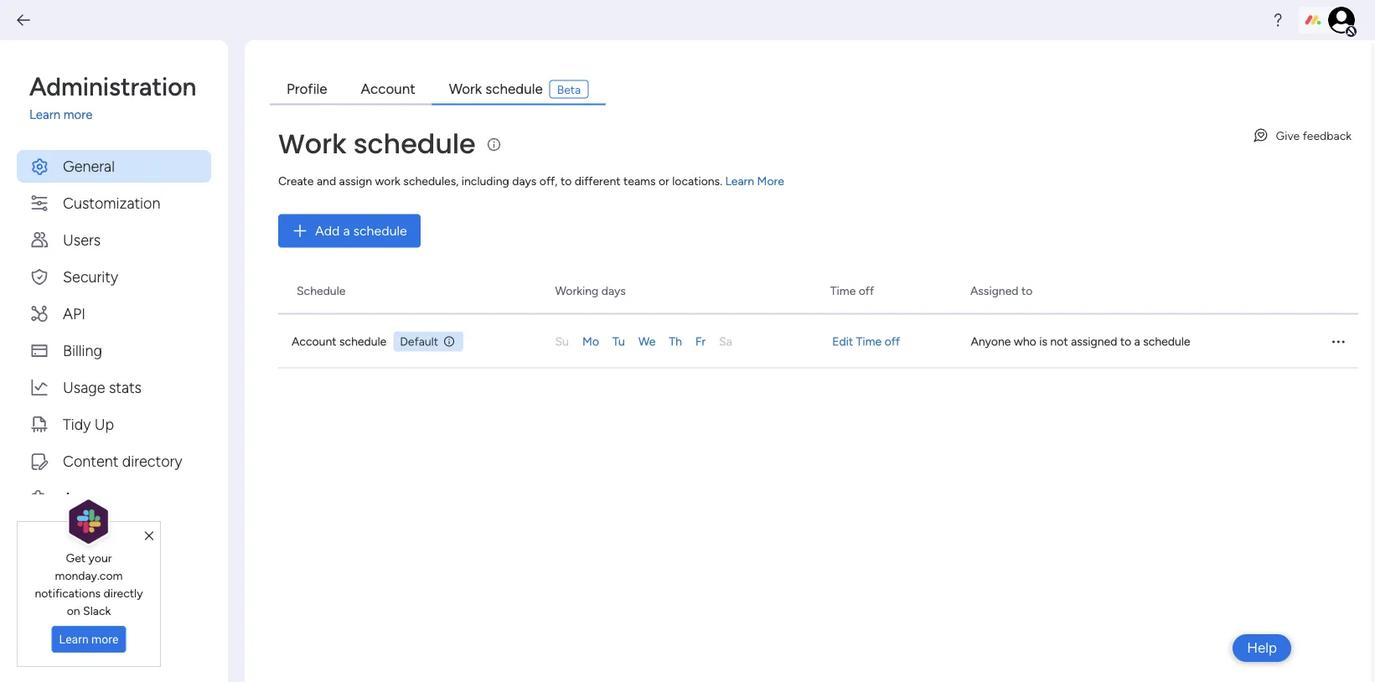 Task type: locate. For each thing, give the bounding box(es) containing it.
work schedule
[[449, 80, 543, 97], [278, 125, 476, 162]]

learn down administration
[[29, 107, 60, 122]]

1 vertical spatial work
[[278, 125, 347, 162]]

edit
[[832, 334, 853, 349]]

is
[[1040, 334, 1048, 349]]

schedule up schedules,
[[353, 125, 476, 162]]

account inside grid
[[292, 334, 337, 349]]

days
[[512, 174, 537, 188], [602, 283, 626, 298]]

1 vertical spatial learn
[[725, 174, 754, 188]]

learn
[[29, 107, 60, 122], [725, 174, 754, 188], [59, 633, 89, 646]]

row down time off
[[278, 315, 1359, 368]]

row inside grid
[[278, 315, 1359, 368]]

stats
[[109, 378, 142, 396]]

days left off,
[[512, 174, 537, 188]]

gary orlando image
[[1329, 7, 1355, 34]]

days right working
[[602, 283, 626, 298]]

time up edit
[[830, 283, 856, 298]]

work up and
[[278, 125, 347, 162]]

account schedule
[[292, 334, 387, 349]]

your
[[88, 551, 112, 565]]

feedback
[[1303, 128, 1352, 142]]

give feedback button
[[1246, 122, 1359, 149]]

1 horizontal spatial work
[[449, 80, 482, 97]]

work schedule left beta
[[449, 80, 543, 97]]

security button
[[17, 260, 211, 293]]

working
[[555, 283, 599, 298]]

tidy
[[63, 415, 91, 433]]

create and assign work schedules, including days off, to different teams or locations. learn more
[[278, 174, 784, 188]]

get
[[66, 551, 86, 565]]

beta
[[557, 82, 581, 96]]

0 vertical spatial account
[[361, 80, 415, 97]]

up
[[95, 415, 114, 433]]

tidy up
[[63, 415, 114, 433]]

more inside administration learn more
[[64, 107, 93, 122]]

time
[[830, 283, 856, 298], [856, 334, 882, 349]]

schedule down the work
[[353, 223, 407, 239]]

general
[[63, 157, 115, 175]]

off up the "edit time off"
[[859, 283, 874, 298]]

account down schedule
[[292, 334, 337, 349]]

account
[[361, 80, 415, 97], [292, 334, 337, 349]]

0 vertical spatial off
[[859, 283, 874, 298]]

0 horizontal spatial a
[[343, 223, 350, 239]]

default element
[[393, 332, 464, 352]]

account for account
[[361, 80, 415, 97]]

schedules,
[[403, 174, 459, 188]]

tu
[[613, 334, 625, 349]]

grid
[[275, 268, 1359, 682]]

back to workspace image
[[15, 12, 32, 28]]

assigned
[[971, 283, 1019, 298]]

learn left more
[[725, 174, 754, 188]]

1 horizontal spatial to
[[1022, 283, 1033, 298]]

row
[[275, 268, 1359, 315], [278, 315, 1359, 368]]

0 vertical spatial learn
[[29, 107, 60, 122]]

0 horizontal spatial to
[[561, 174, 572, 188]]

edit time off
[[832, 334, 900, 349]]

1 horizontal spatial off
[[885, 334, 900, 349]]

customization button
[[17, 186, 211, 219]]

api
[[63, 304, 85, 322]]

1 vertical spatial off
[[885, 334, 900, 349]]

time right edit
[[856, 334, 882, 349]]

add
[[315, 223, 340, 239]]

a right assigned
[[1135, 334, 1141, 349]]

learn down the on
[[59, 633, 89, 646]]

work right 'account' link
[[449, 80, 482, 97]]

profile
[[287, 80, 327, 97]]

billing
[[63, 341, 102, 359]]

profile link
[[270, 74, 344, 105]]

more
[[64, 107, 93, 122], [91, 633, 119, 646]]

add a schedule button
[[278, 214, 421, 248]]

apps button
[[17, 482, 211, 514]]

including
[[462, 174, 509, 188]]

off inside "edit time off" button
[[885, 334, 900, 349]]

1 horizontal spatial account
[[361, 80, 415, 97]]

apps
[[63, 489, 98, 507]]

add a schedule
[[315, 223, 407, 239]]

1 vertical spatial time
[[856, 334, 882, 349]]

0 vertical spatial work schedule
[[449, 80, 543, 97]]

2 vertical spatial learn
[[59, 633, 89, 646]]

account for account schedule
[[292, 334, 337, 349]]

0 horizontal spatial account
[[292, 334, 337, 349]]

assigned
[[1071, 334, 1118, 349]]

account right "profile"
[[361, 80, 415, 97]]

more down administration
[[64, 107, 93, 122]]

learn more
[[59, 633, 119, 646]]

1 horizontal spatial a
[[1135, 334, 1141, 349]]

0 vertical spatial a
[[343, 223, 350, 239]]

content directory
[[63, 452, 182, 470]]

to
[[561, 174, 572, 188], [1022, 283, 1033, 298], [1121, 334, 1132, 349]]

work schedule up the work
[[278, 125, 476, 162]]

0 vertical spatial days
[[512, 174, 537, 188]]

notifications
[[35, 586, 101, 600]]

off
[[859, 283, 874, 298], [885, 334, 900, 349]]

time off
[[830, 283, 874, 298]]

1 vertical spatial account
[[292, 334, 337, 349]]

slack
[[83, 603, 111, 618]]

0 vertical spatial more
[[64, 107, 93, 122]]

a
[[343, 223, 350, 239], [1135, 334, 1141, 349]]

1 vertical spatial more
[[91, 633, 119, 646]]

usage stats
[[63, 378, 142, 396]]

off right edit
[[885, 334, 900, 349]]

1 horizontal spatial days
[[602, 283, 626, 298]]

account link
[[344, 74, 432, 105]]

menu image
[[1330, 333, 1347, 350]]

learn more button
[[52, 626, 126, 653]]

monday.com
[[55, 568, 123, 582]]

1 vertical spatial a
[[1135, 334, 1141, 349]]

assigned to
[[971, 283, 1033, 298]]

0 vertical spatial to
[[561, 174, 572, 188]]

customization
[[63, 194, 160, 212]]

give
[[1276, 128, 1300, 142]]

get your monday.com notifications directly on slack
[[35, 551, 143, 618]]

content directory button
[[17, 445, 211, 477]]

work
[[449, 80, 482, 97], [278, 125, 347, 162]]

help image
[[1270, 12, 1287, 28]]

1 vertical spatial days
[[602, 283, 626, 298]]

row up edit
[[275, 268, 1359, 315]]

schedule left beta
[[486, 80, 543, 97]]

schedule left default
[[339, 334, 387, 349]]

learn inside administration learn more
[[29, 107, 60, 122]]

2 vertical spatial to
[[1121, 334, 1132, 349]]

0 horizontal spatial off
[[859, 283, 874, 298]]

2 horizontal spatial to
[[1121, 334, 1132, 349]]

working days
[[555, 283, 626, 298]]

more down slack
[[91, 633, 119, 646]]

a right the 'add'
[[343, 223, 350, 239]]

who
[[1014, 334, 1037, 349]]

content
[[63, 452, 118, 470]]

schedule
[[486, 80, 543, 97], [353, 125, 476, 162], [353, 223, 407, 239], [339, 334, 387, 349], [1144, 334, 1191, 349]]

0 horizontal spatial days
[[512, 174, 537, 188]]

row containing account schedule
[[278, 315, 1359, 368]]

su
[[555, 334, 569, 349]]



Task type: describe. For each thing, give the bounding box(es) containing it.
off,
[[540, 174, 558, 188]]

security
[[63, 267, 118, 285]]

schedule
[[297, 283, 346, 298]]

dapulse x slim image
[[145, 529, 153, 544]]

schedule right assigned
[[1144, 334, 1191, 349]]

schedule inside button
[[353, 223, 407, 239]]

learn more link
[[29, 106, 211, 124]]

users
[[63, 231, 101, 249]]

help button
[[1233, 635, 1292, 662]]

1 vertical spatial work schedule
[[278, 125, 476, 162]]

locations.
[[672, 174, 723, 188]]

anyone
[[971, 334, 1011, 349]]

more inside "button"
[[91, 633, 119, 646]]

0 vertical spatial work
[[449, 80, 482, 97]]

0 horizontal spatial work
[[278, 125, 347, 162]]

assign
[[339, 174, 372, 188]]

fr
[[696, 334, 706, 349]]

usage
[[63, 378, 105, 396]]

anyone who is not assigned to a schedule
[[971, 334, 1191, 349]]

create
[[278, 174, 314, 188]]

users button
[[17, 223, 211, 256]]

or
[[659, 174, 670, 188]]

on
[[67, 603, 80, 618]]

and
[[317, 174, 336, 188]]

directory
[[122, 452, 182, 470]]

not
[[1051, 334, 1068, 349]]

administration learn more
[[29, 71, 196, 122]]

tidy up button
[[17, 408, 211, 440]]

learn inside "button"
[[59, 633, 89, 646]]

we
[[639, 334, 656, 349]]

grid containing schedule
[[275, 268, 1359, 682]]

default
[[400, 334, 438, 349]]

mo
[[583, 334, 599, 349]]

0 vertical spatial time
[[830, 283, 856, 298]]

billing button
[[17, 334, 211, 367]]

administration
[[29, 71, 196, 101]]

api button
[[17, 297, 211, 330]]

teams
[[624, 174, 656, 188]]

help
[[1247, 640, 1277, 657]]

edit time off button
[[832, 333, 971, 350]]

row containing schedule
[[275, 268, 1359, 315]]

usage stats button
[[17, 371, 211, 404]]

th
[[669, 334, 682, 349]]

sa
[[719, 334, 732, 349]]

directly
[[103, 586, 143, 600]]

give feedback
[[1276, 128, 1352, 142]]

1 vertical spatial to
[[1022, 283, 1033, 298]]

time inside button
[[856, 334, 882, 349]]

general button
[[17, 150, 211, 182]]

different
[[575, 174, 621, 188]]

work
[[375, 174, 401, 188]]

more
[[757, 174, 784, 188]]

a inside button
[[343, 223, 350, 239]]

learn more link
[[725, 174, 784, 188]]

a inside grid
[[1135, 334, 1141, 349]]



Task type: vqa. For each thing, say whether or not it's contained in the screenshot.
Beta
yes



